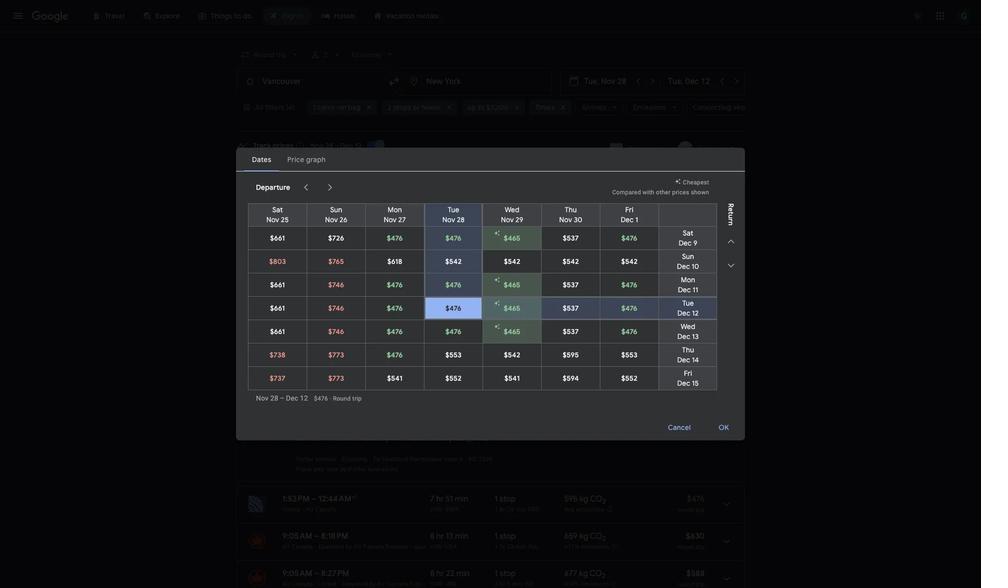Task type: locate. For each thing, give the bounding box(es) containing it.
wed
[[505, 205, 520, 214], [681, 322, 696, 331]]

nov for mon nov 27
[[384, 215, 397, 224]]

2 $746 from the top
[[329, 304, 344, 313]]

kg inside 595 kg co 2
[[580, 494, 589, 504]]

carbon left cancel button
[[622, 414, 642, 421]]

cartier for ottawa macdonald-cartier international airport
[[406, 402, 432, 412]]

1 vertical spatial prices
[[673, 189, 690, 196]]

1 vertical spatial 1 stop flight. element
[[495, 532, 516, 543]]

28 left $618
[[365, 259, 374, 269]]

kg up +14% emissions
[[580, 569, 588, 579]]

nov right learn more about tracked prices "image"
[[311, 141, 324, 150]]

$661 for 4th $661 button from the bottom
[[270, 234, 285, 243]]

sun inside "sun nov 26"
[[330, 205, 342, 214]]

co for 659 kg co 2
[[590, 532, 603, 542]]

1 $541 button from the left
[[366, 367, 424, 390]]

yul for 677
[[525, 581, 535, 588]]

1 horizontal spatial 12
[[355, 141, 362, 150]]

economy
[[342, 348, 368, 355], [342, 456, 368, 463]]

8 inside 1 stop 2 hr 8 min yul
[[507, 581, 511, 588]]

ewr for 7 hr 51 min
[[446, 506, 459, 513]]

fri up 15
[[685, 369, 693, 378]]

4 $661 from the top
[[270, 327, 285, 336]]

nov 28 – dec 12 down '$737' button
[[256, 394, 308, 402]]

de
[[373, 456, 381, 463]]

$746 down 4
[[329, 327, 344, 336]]

28 – dec inside find the best price region
[[326, 141, 353, 150]]

nov inside thu nov 30
[[560, 215, 573, 224]]

dec
[[621, 215, 634, 224], [679, 239, 692, 248], [678, 262, 690, 271], [678, 285, 691, 294], [678, 309, 691, 318], [678, 332, 691, 341], [678, 356, 691, 365], [678, 379, 691, 388]]

operated down 8:18 pm
[[319, 544, 344, 551]]

stop up 53
[[500, 532, 516, 542]]

r
[[727, 219, 736, 222]]

 image for 5 hr 5 min
[[315, 225, 317, 232]]

2 1 stop flight. element from the top
[[495, 532, 516, 543]]

4:15 pm
[[320, 213, 348, 223]]

0 horizontal spatial 13
[[446, 532, 454, 542]]

trip inside $600 round trip
[[696, 267, 705, 274]]

0 vertical spatial 12
[[355, 141, 362, 150]]

0 vertical spatial operated by air canada express - jazz
[[319, 544, 426, 551]]

1 9:05 am from the top
[[282, 532, 313, 542]]

 image
[[315, 225, 317, 232], [315, 544, 317, 551], [315, 581, 317, 588]]

1 vertical spatial (
[[507, 325, 510, 335]]

476 us dollars text field for $476 · round trip
[[314, 395, 328, 402]]

sat inside sat dec 9 sun dec 10 mon dec 11 tue dec 12 wed dec 13 thu dec 14 fri dec 15
[[683, 229, 694, 238]]

fri inside sat dec 9 sun dec 10 mon dec 11 tue dec 12 wed dec 13 thu dec 14 fri dec 15
[[685, 369, 693, 378]]

$553 for second $553 button from right
[[446, 351, 462, 360]]

yvr inside 8 hr 13 min yvr – lga
[[430, 544, 442, 551]]

0 vertical spatial united
[[319, 225, 337, 232]]

$553 button down ottawa macdonald-cartier international airport ( yow ) at the bottom
[[425, 344, 483, 367]]

1 vertical spatial wed
[[681, 322, 696, 331]]

layover (1 of 1) is a 2 hr 8 min layover at montréal-pierre elliott trudeau international airport in montreal. element
[[495, 580, 560, 588]]

nov inside wed nov 29
[[501, 215, 514, 224]]

1 vertical spatial estimate:
[[674, 414, 700, 421]]

3 round from the top
[[678, 507, 694, 514]]

min
[[453, 213, 466, 223], [359, 310, 371, 318], [306, 375, 318, 382], [455, 494, 469, 504], [516, 506, 526, 513], [455, 532, 469, 542], [516, 544, 526, 551], [457, 569, 470, 579], [513, 581, 523, 588]]

51
[[446, 494, 453, 504]]

1 vertical spatial stop
[[500, 532, 516, 542]]

trip for $630
[[696, 544, 705, 551]]

leaves vancouver international airport at 9:05 am on tuesday, november 28 and arrives at john f. kennedy international airport at 8:27 pm on tuesday, november 28. element
[[282, 569, 350, 579]]

5 right 27
[[446, 213, 451, 223]]

$661 down 25
[[270, 234, 285, 243]]

Departure time: 9:05 AM. text field
[[282, 569, 313, 579]]

hr left 22
[[437, 569, 444, 579]]

emissions for +11% emissions
[[581, 544, 610, 551]]

$746 left 38
[[329, 304, 344, 313]]

round down $630 at the right of page
[[678, 544, 694, 551]]

 image down 9:05 am – 8:27 pm
[[315, 581, 317, 588]]

1 horizontal spatial 28
[[457, 215, 465, 224]]

$738 button
[[249, 344, 307, 367]]

sat inside sat nov 25
[[273, 205, 283, 214]]

carbon
[[622, 342, 642, 349], [622, 414, 642, 421]]

3 $465 from the top
[[504, 304, 521, 313]]

28 inside the tue nov 28
[[457, 215, 465, 224]]

3 $746 from the top
[[329, 327, 344, 336]]

2 inside popup button
[[324, 51, 328, 59]]

9:05 am down 9:05 am text field
[[282, 569, 313, 579]]

$465
[[504, 234, 521, 243], [504, 281, 521, 289], [504, 304, 521, 313], [504, 327, 521, 336]]

trip down $600
[[696, 267, 705, 274]]

0 vertical spatial prices
[[273, 141, 294, 150]]

1 inside popup button
[[313, 103, 316, 112]]

kg inside 677 kg co 2
[[580, 569, 588, 579]]

677
[[565, 569, 578, 579]]

ottawa
[[332, 325, 359, 335], [349, 375, 371, 382], [333, 402, 360, 412]]

1 $661 from the top
[[270, 234, 285, 243]]

1 stop flight. element up 53
[[495, 532, 516, 543]]

yvr inside 8 hr 22 min yvr – jfk
[[430, 581, 442, 588]]

0 horizontal spatial nov 28 – dec 12
[[256, 394, 308, 402]]

$773 button up the $476 · round trip
[[307, 367, 366, 390]]

prices inside find the best price region
[[273, 141, 294, 150]]

2 $661 from the top
[[270, 281, 285, 289]]

0 vertical spatial estimate:
[[674, 342, 700, 349]]

0 horizontal spatial 28
[[365, 259, 374, 269]]

kg for 659 kg co 2
[[580, 532, 589, 542]]

0 horizontal spatial tue
[[448, 205, 460, 214]]

yvr for 7 hr 51 min yvr – ewr
[[430, 506, 442, 513]]

·
[[330, 395, 332, 402]]

1 stop flight. element
[[495, 494, 516, 506], [495, 532, 516, 543], [495, 569, 516, 580]]

price graph button
[[672, 140, 744, 158]]

1 $553 button from the left
[[425, 344, 483, 367]]

$595
[[563, 351, 579, 360]]

jazz
[[413, 544, 426, 551], [437, 581, 450, 588]]

ewr down the tue nov 28
[[446, 225, 459, 232]]

1 vertical spatial ottawa
[[349, 375, 371, 382]]

4:10 pm
[[296, 402, 324, 412]]

scroll down image
[[726, 260, 738, 272]]

nov left 29
[[501, 215, 514, 224]]

1 vertical spatial jazz
[[437, 581, 450, 588]]

0 horizontal spatial 5
[[430, 213, 435, 223]]

kg up the +11% emissions
[[580, 532, 589, 542]]

your
[[669, 330, 681, 337]]

2  image from the top
[[315, 544, 317, 551]]

co inside 590 kg co 2 avg emissions
[[566, 254, 579, 264]]

1 horizontal spatial express
[[410, 581, 432, 588]]

8 down 53
[[507, 581, 511, 588]]

round inside $630 round trip
[[678, 544, 694, 551]]

to
[[478, 103, 485, 112], [662, 330, 668, 337]]

28 for tue nov 28
[[457, 215, 465, 224]]

1 stop from the top
[[500, 494, 516, 504]]

$738
[[270, 351, 286, 360]]

nov inside "mon nov 27"
[[384, 215, 397, 224]]

economy up plane and crew by porter airlines inc
[[342, 456, 368, 463]]

1 vertical spatial express
[[410, 581, 432, 588]]

0 vertical spatial 28 – dec
[[326, 141, 353, 150]]

3  image from the top
[[315, 581, 317, 588]]

yul inside 1 stop 2 hr 8 min yul
[[525, 581, 535, 588]]

0 horizontal spatial sun
[[330, 205, 342, 214]]

1 stop flight. element up 35
[[495, 494, 516, 506]]

trip for $476
[[696, 507, 705, 514]]

ottawa macdonald-cartier international airport
[[333, 402, 506, 412]]

jfk
[[446, 581, 457, 588]]

0 vertical spatial carbon
[[622, 342, 642, 349]]

thu inside thu nov 30
[[565, 205, 577, 214]]

scroll right image
[[324, 182, 336, 193]]

2 $465 from the top
[[504, 281, 521, 289]]

1 $537 button from the top
[[542, 227, 600, 250]]

hr inside 1 stop 1 hr 35 min ord
[[500, 506, 506, 513]]

thu up 14
[[683, 346, 695, 355]]

ok button
[[707, 416, 742, 439]]

0 horizontal spatial pd
[[423, 348, 431, 355]]

trip inside $630 round trip
[[696, 544, 705, 551]]

hr down 7 hr 51 min yvr – ewr
[[437, 532, 444, 542]]

+
[[318, 188, 322, 195], [352, 494, 354, 500]]

12 inside find the best price region
[[355, 141, 362, 150]]

$773 up the $476 · round trip
[[329, 374, 344, 383]]

jazz left 8 hr 13 min yvr – lga
[[413, 544, 426, 551]]

$803 button
[[249, 250, 307, 273]]

1 vertical spatial $746
[[329, 304, 344, 313]]

2 9:05 am from the top
[[282, 569, 313, 579]]

8 hr 13 min yvr – lga
[[430, 532, 469, 551]]

round
[[678, 225, 694, 232], [678, 267, 694, 274], [678, 507, 694, 514], [678, 544, 694, 551]]

select flight
[[615, 260, 654, 269]]

476 US dollars text field
[[314, 395, 328, 402], [687, 494, 705, 504]]

$553 down ottawa macdonald-cartier international airport ( yow ) at the bottom
[[446, 351, 462, 360]]

3 stop from the top
[[500, 569, 516, 579]]

nov 28 – dec 12 right learn more about tracked prices "image"
[[311, 141, 362, 150]]

3 $537 from the top
[[563, 304, 579, 313]]

1 horizontal spatial sat
[[683, 229, 694, 238]]

2 $552 from the left
[[622, 374, 638, 383]]

economy for vancouver international airport
[[342, 348, 368, 355]]

kg inside 659 kg co 2
[[580, 532, 589, 542]]

yvr up ottawa macdonald-cartier international airport ( yow ) at the bottom
[[453, 293, 468, 303]]

co inside 659 kg co 2
[[590, 532, 603, 542]]

united down 8:27 pm
[[319, 581, 337, 588]]

sun
[[330, 205, 342, 214], [683, 252, 695, 261]]

1 horizontal spatial yow
[[510, 325, 528, 335]]

co right 590 at the right top of page
[[566, 254, 579, 264]]

)
[[468, 293, 470, 303], [528, 325, 531, 335], [391, 375, 394, 382], [486, 434, 489, 444]]

departing flights
[[236, 173, 314, 186]]

emissions
[[580, 225, 609, 232], [552, 266, 581, 273], [643, 342, 672, 349], [643, 414, 672, 421], [577, 506, 605, 513], [581, 544, 610, 551], [581, 581, 610, 588]]

fewer
[[422, 103, 441, 112]]

ewr inside 5 hr 5 min yvr – ewr
[[446, 225, 459, 232]]

1 vertical spatial thu
[[683, 346, 695, 355]]

on
[[338, 103, 347, 112]]

yow
[[510, 325, 528, 335], [376, 375, 391, 382]]

2 round from the top
[[678, 267, 694, 274]]

to inside popup button
[[478, 103, 485, 112]]

1 vertical spatial +
[[352, 494, 354, 500]]

porter airlines up and on the left of the page
[[296, 456, 336, 463]]

travel
[[296, 310, 316, 318]]

hr right 27
[[437, 213, 444, 223]]

4 $465 from the top
[[504, 327, 521, 336]]

8 left 22
[[430, 569, 435, 579]]

min inside 7 hr 51 min yvr – ewr
[[455, 494, 469, 504]]

4 round from the top
[[678, 544, 694, 551]]

– inside 1:53 pm – 12:44 am + 1
[[312, 494, 317, 504]]

 image for 8 hr 22 min
[[315, 581, 317, 588]]

2 vertical spatial  image
[[315, 581, 317, 588]]

0 vertical spatial ewr
[[446, 225, 459, 232]]

1 vertical spatial carbon
[[622, 414, 642, 421]]

carbon for carbon emissions estimate:
[[622, 414, 642, 421]]

nov inside the tue nov 28
[[443, 215, 456, 224]]

0 vertical spatial  image
[[315, 225, 317, 232]]

2 $537 from the top
[[563, 281, 579, 289]]

thu inside sat dec 9 sun dec 10 mon dec 11 tue dec 12 wed dec 13 thu dec 14 fri dec 15
[[683, 346, 695, 355]]

porter airlines down 3:18 pm text field
[[296, 348, 336, 355]]

0 horizontal spatial thu
[[565, 205, 577, 214]]

2 $773 from the top
[[329, 374, 344, 383]]

hr
[[437, 213, 444, 223], [341, 310, 347, 318], [437, 494, 444, 504], [500, 506, 506, 513], [437, 532, 444, 542], [500, 544, 506, 551], [437, 569, 444, 579], [500, 581, 506, 588]]

united
[[319, 225, 337, 232], [282, 506, 300, 513], [319, 581, 337, 588]]

prices right other
[[673, 189, 690, 196]]

1 vertical spatial yul
[[525, 581, 535, 588]]

carbon emissions estimate: 483 kg
[[622, 342, 720, 349]]

stream media to your device
[[622, 330, 701, 337]]

hr right 7
[[437, 494, 444, 504]]

canada
[[292, 225, 313, 232], [316, 506, 337, 513], [292, 544, 313, 551], [363, 544, 385, 551], [292, 581, 313, 588], [387, 581, 408, 588]]

1 porter airlines from the top
[[296, 348, 336, 355]]

ewr inside 7 hr 51 min yvr – ewr
[[446, 506, 459, 513]]

2 estimate: from the top
[[674, 414, 700, 421]]

1 vertical spatial 28
[[365, 259, 374, 269]]

0 horizontal spatial $541 button
[[366, 367, 424, 390]]

porter up 'plane'
[[296, 456, 314, 463]]

round inside $476 round trip
[[678, 507, 694, 514]]

0 vertical spatial $746 button
[[307, 274, 366, 296]]

operated
[[319, 544, 344, 551], [342, 581, 368, 588]]

yul for 659
[[528, 544, 539, 551]]

$552 button up 'ottawa macdonald-cartier international airport'
[[425, 367, 483, 390]]

1 1 stop flight. element from the top
[[495, 494, 516, 506]]

united down 4:15 pm text box
[[319, 225, 337, 232]]

pd left 2339
[[469, 456, 477, 463]]

yvr left the lga
[[430, 544, 442, 551]]

porter airlines for 7:40 am
[[296, 348, 336, 355]]

departure
[[256, 183, 290, 192], [282, 259, 321, 269]]

mon up 11
[[681, 276, 696, 284]]

yvr inside 5 hr 5 min yvr – ewr
[[430, 225, 442, 232]]

stops
[[393, 103, 412, 112]]

2 carbon from the top
[[622, 414, 642, 421]]

1 vertical spatial by
[[346, 544, 352, 551]]

0 horizontal spatial $553
[[446, 351, 462, 360]]

co up -15% emissions
[[591, 213, 604, 223]]

hr inside 5 hr 5 min yvr – ewr
[[437, 213, 444, 223]]

kg for 677 kg co 2
[[580, 569, 588, 579]]

emissions down stream media to your device
[[643, 342, 672, 349]]

28 inside 'departing flights' main content
[[365, 259, 374, 269]]

round for $600
[[678, 267, 694, 274]]

12 inside sat dec 9 sun dec 10 mon dec 11 tue dec 12 wed dec 13 thu dec 14 fri dec 15
[[693, 309, 699, 318]]

2 porter airlines from the top
[[296, 456, 336, 463]]

2 $537 button from the top
[[542, 274, 600, 296]]

1 $773 from the top
[[329, 351, 344, 360]]

3 1 stop flight. element from the top
[[495, 569, 516, 580]]

8
[[460, 456, 464, 463], [430, 532, 435, 542], [430, 569, 435, 579], [507, 581, 511, 588]]

economy left embraer
[[342, 348, 368, 355]]

$541 button
[[366, 367, 424, 390], [483, 367, 542, 390]]

porter for 7:40 am
[[296, 348, 314, 355]]

0 vertical spatial macdonald-
[[361, 325, 405, 335]]

659
[[565, 532, 578, 542]]

thu up the "30"
[[565, 205, 577, 214]]

12 up device
[[693, 309, 699, 318]]

trip inside $476 round trip
[[696, 507, 705, 514]]

stop for 8 hr 22 min
[[500, 569, 516, 579]]

2 $541 from the left
[[505, 374, 520, 383]]

$803
[[269, 257, 286, 266]]

28 for tue, nov 28
[[365, 259, 374, 269]]

0 vertical spatial stop
[[500, 494, 516, 504]]

media
[[643, 330, 661, 337]]

min inside 1 stop 1 hr 35 min ord
[[516, 506, 526, 513]]

vancouver
[[335, 293, 374, 303]]

sat dec 9 sun dec 10 mon dec 11 tue dec 12 wed dec 13 thu dec 14 fri dec 15
[[678, 229, 700, 388]]

emissions button
[[628, 99, 683, 115]]

1 vertical spatial operated by air canada express - jazz
[[342, 581, 450, 588]]

dec up carbon emissions estimate: 483 kilograms element
[[678, 332, 691, 341]]

united for 8:10 am
[[319, 225, 337, 232]]

$746 down tue,
[[329, 281, 344, 289]]

2 vertical spatial ewr
[[446, 506, 459, 513]]

$661 button up 3:18 pm
[[249, 297, 307, 320]]

hr inside 7 hr 51 min yvr – ewr
[[437, 494, 444, 504]]

2 inside 1 stop 2 hr 8 min yul
[[495, 581, 499, 588]]

1 horizontal spatial $541
[[505, 374, 520, 383]]

stop inside 1 stop 1 hr 35 min ord
[[500, 494, 516, 504]]

pd right e2
[[423, 348, 431, 355]]

28 left nonstop flight. 'element'
[[457, 215, 465, 224]]

nov left 25
[[267, 215, 279, 224]]

operated by air canada express - jazz
[[319, 544, 426, 551], [342, 581, 450, 588]]

476 us dollars text field for $476 round trip
[[687, 494, 705, 504]]

nov left "26"
[[325, 215, 338, 224]]

porter airlines for 4:10 pm
[[296, 456, 336, 463]]

air canada down departure time: 9:05 am. text field in the bottom of the page
[[282, 581, 313, 588]]

476 us dollars text field left ·
[[314, 395, 328, 402]]

porter airlines
[[296, 348, 336, 355], [296, 456, 336, 463]]

kg inside 590 kg co 2 avg emissions
[[556, 254, 565, 264]]

dash-
[[444, 456, 460, 463]]

1 horizontal spatial $552 button
[[601, 367, 659, 390]]

- left 8 hr 13 min yvr – lga
[[410, 544, 412, 551]]

to inside 'departing flights' main content
[[662, 330, 668, 337]]

hr inside 1 stop 1 hr 53 min yul
[[500, 544, 506, 551]]

3 $661 from the top
[[270, 304, 285, 313]]

8 left the pd 2339
[[460, 456, 464, 463]]

1 economy from the top
[[342, 348, 368, 355]]

+ down plane and crew by porter airlines inc
[[352, 494, 354, 500]]

round trip
[[678, 225, 705, 232]]

0 vertical spatial $773 button
[[307, 344, 366, 367]]

n
[[727, 222, 736, 226]]

wed inside sat dec 9 sun dec 10 mon dec 11 tue dec 12 wed dec 13 thu dec 14 fri dec 15
[[681, 322, 696, 331]]

0 vertical spatial wed
[[505, 205, 520, 214]]

stop inside 1 stop 2 hr 8 min yul
[[500, 569, 516, 579]]

$553 down stream
[[622, 351, 638, 360]]

$661 down $803
[[270, 281, 285, 289]]

estimate: up cancel
[[674, 414, 700, 421]]

avg down 595
[[565, 506, 575, 513]]

2 horizontal spatial 12
[[693, 309, 699, 318]]

1 vertical spatial departure
[[282, 259, 321, 269]]

Departure time: 1:53 PM. text field
[[282, 494, 310, 504]]

0 horizontal spatial yow
[[376, 375, 391, 382]]

stop for 8 hr 13 min
[[500, 532, 516, 542]]

pd 2339
[[469, 456, 493, 463]]

nov for thu nov 30
[[560, 215, 573, 224]]

1 stop flight. element for 8 hr 13 min
[[495, 532, 516, 543]]

2 $661 button from the top
[[249, 274, 307, 296]]

total duration 8 hr 22 min. element
[[430, 569, 495, 580]]

15
[[692, 379, 699, 388]]

airports
[[734, 103, 760, 112]]

min inside 1 stop 2 hr 8 min yul
[[513, 581, 523, 588]]

2 $773 button from the top
[[307, 367, 366, 390]]

Arrival time: 4:15 PM. text field
[[320, 213, 348, 223]]

8 down 7 hr 51 min yvr – ewr
[[430, 532, 435, 542]]

$746 button
[[307, 274, 366, 296], [307, 297, 366, 320], [307, 320, 366, 343]]

round inside $600 round trip
[[678, 267, 694, 274]]

-
[[565, 225, 567, 232], [410, 544, 412, 551], [434, 581, 435, 588]]

30
[[574, 215, 583, 224]]

2 vertical spatial (
[[467, 434, 469, 444]]

1 vertical spatial $773 button
[[307, 367, 366, 390]]

mon nov 27
[[384, 205, 406, 224]]

to left your
[[662, 330, 668, 337]]

filters
[[265, 103, 284, 112]]

0 vertical spatial operated
[[319, 544, 344, 551]]

united for 9:05 am
[[319, 581, 337, 588]]

wed up 29
[[505, 205, 520, 214]]

nov up 15%
[[560, 215, 573, 224]]

0 vertical spatial jazz
[[413, 544, 426, 551]]

stop
[[500, 494, 516, 504], [500, 532, 516, 542], [500, 569, 516, 579]]

trip up $630 text field
[[696, 507, 705, 514]]

2 vertical spatial $746
[[329, 327, 344, 336]]

leaves vancouver international airport at 9:05 am on tuesday, november 28 and arrives at laguardia airport at 8:18 pm on tuesday, november 28. element
[[282, 532, 349, 542]]

-15% emissions
[[565, 225, 609, 232]]

2 vertical spatial stop
[[500, 569, 516, 579]]

vancouver international airport ( yvr )
[[335, 293, 470, 303]]

sat for nov
[[273, 205, 283, 214]]

$600 round trip
[[678, 254, 705, 274]]

0 vertical spatial ottawa
[[332, 325, 359, 335]]

1
[[313, 103, 316, 112], [636, 215, 639, 224], [354, 494, 356, 500], [495, 494, 498, 504], [495, 506, 499, 513], [495, 532, 498, 542], [495, 544, 499, 551], [495, 569, 498, 579]]

layover (1 of 1) is a 1 hr 53 min layover at montréal-pierre elliott trudeau international airport in montreal. element
[[495, 543, 560, 551]]

nov inside sat nov 25
[[267, 215, 279, 224]]

ord
[[528, 506, 540, 513]]

0 horizontal spatial to
[[478, 103, 485, 112]]

1 carbon from the top
[[622, 342, 642, 349]]

1 horizontal spatial $552
[[622, 374, 638, 383]]

avg inside 590 kg co 2 avg emissions
[[540, 266, 550, 273]]

sun up "26"
[[330, 205, 342, 214]]

$537
[[563, 234, 579, 243], [563, 281, 579, 289], [563, 304, 579, 313], [563, 327, 579, 336]]

0 vertical spatial pd
[[423, 348, 431, 355]]

1 horizontal spatial fri
[[685, 369, 693, 378]]

international
[[376, 293, 421, 303], [432, 325, 478, 335], [433, 402, 479, 412], [392, 434, 437, 444]]

5
[[430, 213, 435, 223], [446, 213, 451, 223]]

trip down $630 at the right of page
[[696, 544, 705, 551]]

$541
[[387, 374, 403, 383], [505, 374, 520, 383]]

2 $553 from the left
[[622, 351, 638, 360]]

1 vertical spatial to
[[662, 330, 668, 337]]

2 vertical spatial porter
[[349, 466, 366, 473]]

yul inside 1 stop 1 hr 53 min yul
[[528, 544, 539, 551]]

ewr for 5 hr 5 min
[[446, 225, 459, 232]]

1 vertical spatial 12
[[693, 309, 699, 318]]

0 horizontal spatial 476 us dollars text field
[[314, 395, 328, 402]]

yul right 53
[[528, 544, 539, 551]]

$476 button
[[366, 227, 424, 250], [426, 227, 482, 250], [601, 227, 659, 250], [366, 274, 424, 296], [426, 274, 482, 296], [601, 274, 659, 296], [366, 297, 424, 320], [426, 298, 482, 319], [601, 298, 659, 319], [366, 320, 424, 343], [425, 320, 483, 343], [601, 320, 659, 343], [366, 344, 424, 367]]

airlines down 3:18 pm text field
[[315, 348, 336, 355]]

1 horizontal spatial 28 – dec
[[326, 141, 353, 150]]

$476
[[387, 234, 403, 243], [446, 234, 462, 243], [622, 234, 638, 243], [387, 281, 403, 289], [446, 281, 462, 289], [622, 281, 638, 289], [387, 304, 403, 313], [446, 304, 462, 313], [622, 304, 638, 313], [387, 327, 403, 336], [446, 327, 462, 336], [622, 327, 638, 336], [387, 351, 403, 360], [314, 395, 328, 402], [687, 494, 705, 504]]

9:05 am – 8:18 pm
[[282, 532, 349, 542]]

13 inside 8 hr 13 min yvr – lga
[[446, 532, 454, 542]]

$553 button down stream
[[601, 344, 659, 367]]

departing flights main content
[[236, 140, 746, 588]]

2 $541 button from the left
[[483, 367, 542, 390]]

1 left 35
[[495, 506, 499, 513]]

ottawa for ottawa
[[349, 375, 371, 382]]

12
[[355, 141, 362, 150], [693, 309, 699, 318], [300, 394, 308, 402]]

trip up 9
[[696, 225, 705, 232]]

co inside 677 kg co 2
[[590, 569, 602, 579]]

sun up 10
[[683, 252, 695, 261]]

1 horizontal spatial wed
[[681, 322, 696, 331]]

kg for 590 kg co 2 avg emissions
[[556, 254, 565, 264]]

(
[[450, 293, 453, 303], [507, 325, 510, 335], [467, 434, 469, 444]]

0 horizontal spatial 28 – dec
[[271, 394, 298, 402]]

dec inside fri dec 1
[[621, 215, 634, 224]]

– inside 5 hr 5 min yvr – ewr
[[442, 225, 446, 232]]

macdonald- for ottawa macdonald-cartier international airport
[[362, 402, 406, 412]]

nov inside "sun nov 26"
[[325, 215, 338, 224]]

1 vertical spatial mon
[[681, 276, 696, 284]]

air canada
[[282, 225, 313, 232], [306, 506, 337, 513], [282, 544, 313, 551], [282, 581, 313, 588]]

1 5 from the left
[[430, 213, 435, 223]]

13 right your
[[693, 332, 699, 341]]

0 vertical spatial thu
[[565, 205, 577, 214]]

0 vertical spatial cartier
[[405, 325, 430, 335]]

1 stop flight. element for 8 hr 22 min
[[495, 569, 516, 580]]

yvr for 8 hr 22 min yvr – jfk
[[430, 581, 442, 588]]

2 economy from the top
[[342, 456, 368, 463]]

ottawa up 'round'
[[349, 375, 371, 382]]

2 vertical spatial by
[[370, 581, 376, 588]]

None search field
[[236, 46, 777, 132]]

1 horizontal spatial tue
[[683, 299, 694, 308]]

1 $746 button from the top
[[307, 274, 366, 296]]

cheapest
[[683, 179, 710, 186]]

0 horizontal spatial $552 button
[[425, 367, 483, 390]]

1 $553 from the left
[[446, 351, 462, 360]]

times button
[[530, 99, 572, 115]]

1 horizontal spatial thu
[[683, 346, 695, 355]]

departure inside 'departing flights' main content
[[282, 259, 321, 269]]

ottawa for ottawa macdonald-cartier international airport
[[332, 325, 359, 335]]

659 kg co 2
[[565, 532, 606, 543]]

1 estimate: from the top
[[674, 342, 700, 349]]

1 $661 button from the top
[[249, 227, 307, 250]]

flights
[[285, 173, 314, 186]]

4 $661 button from the top
[[249, 320, 307, 343]]

2 inside 590 kg co 2 avg emissions
[[579, 257, 582, 265]]

0 horizontal spatial $541
[[387, 374, 403, 383]]

yvr inside 7 hr 51 min yvr – ewr
[[430, 506, 442, 513]]

0 vertical spatial 1 stop flight. element
[[495, 494, 516, 506]]

co inside 595 kg co 2
[[590, 494, 603, 504]]

1 horizontal spatial 5
[[446, 213, 451, 223]]

macdonald- up embraer
[[361, 325, 405, 335]]

co up avg emissions
[[590, 494, 603, 504]]

0 horizontal spatial $552
[[446, 374, 462, 383]]

0 vertical spatial 9:05 am
[[282, 532, 313, 542]]

5 hr 5 min yvr – ewr
[[430, 213, 466, 232]]

mon
[[388, 205, 402, 214], [681, 276, 696, 284]]

0 horizontal spatial avg
[[540, 266, 550, 273]]

dec left 14
[[678, 356, 691, 365]]

estimate: down device
[[674, 342, 700, 349]]

round up 9
[[678, 225, 694, 232]]

2 stop from the top
[[500, 532, 516, 542]]

co for 503 kg co
[[591, 213, 604, 223]]

legroom
[[646, 294, 669, 301]]

12 down bag
[[355, 141, 362, 150]]

1 $552 from the left
[[446, 374, 462, 383]]

28 – dec down 1 carry-on bag
[[326, 141, 353, 150]]

1  image from the top
[[315, 225, 317, 232]]

0 vertical spatial porter airlines
[[296, 348, 336, 355]]

stop inside 1 stop 1 hr 53 min yul
[[500, 532, 516, 542]]

2 5 from the left
[[446, 213, 451, 223]]

none search field containing all filters (4)
[[236, 46, 777, 132]]

sat up $600
[[683, 229, 694, 238]]

1 vertical spatial 476 us dollars text field
[[687, 494, 705, 504]]



Task type: vqa. For each thing, say whether or not it's contained in the screenshot.
Top
no



Task type: describe. For each thing, give the bounding box(es) containing it.
trip right 'round'
[[353, 395, 362, 402]]

2 $553 button from the left
[[601, 344, 659, 367]]

free wi-fi
[[622, 306, 649, 313]]

de havilland-bombardier dash-8
[[373, 456, 464, 463]]

airlines up crew
[[315, 456, 336, 463]]

0 vertical spatial by
[[341, 466, 347, 473]]

shown
[[691, 189, 710, 196]]

$726 button
[[307, 227, 366, 250]]

9:05 am for 9:05 am – 8:18 pm
[[282, 532, 313, 542]]

503
[[565, 213, 579, 223]]

0 horizontal spatial -
[[410, 544, 412, 551]]

newark
[[335, 434, 362, 444]]

swap origin and destination. image
[[388, 76, 400, 88]]

3 $661 button from the top
[[249, 297, 307, 320]]

$476 inside $476 round trip
[[687, 494, 705, 504]]

round
[[333, 395, 351, 402]]

carry-
[[318, 103, 338, 112]]

1 $465 from the top
[[504, 234, 521, 243]]

round for $476
[[678, 507, 694, 514]]

airlines button
[[576, 99, 624, 115]]

$595 button
[[542, 344, 600, 367]]

7 hr 51 min yvr – ewr
[[430, 494, 469, 513]]

liberty
[[364, 434, 390, 444]]

in-
[[622, 318, 629, 325]]

outlet
[[661, 318, 677, 325]]

1 $552 button from the left
[[425, 367, 483, 390]]

1 vertical spatial united
[[282, 506, 300, 513]]

sat nov 25
[[267, 205, 289, 224]]

emissions down 503 kg co
[[580, 225, 609, 232]]

1 carry-on bag button
[[307, 99, 378, 115]]

+14% emissions
[[565, 581, 610, 588]]

0 horizontal spatial 12
[[300, 394, 308, 402]]

$661 for fourth $661 button from the top
[[270, 327, 285, 336]]

nov inside find the best price region
[[311, 141, 324, 150]]

kg for 595 kg co 2
[[580, 494, 589, 504]]

Departure time: 8:10 AM. text field
[[282, 213, 311, 223]]

pd for pd
[[423, 348, 431, 355]]

nov 28 – dec 12 inside find the best price region
[[311, 141, 362, 150]]

free
[[622, 306, 634, 313]]

$600
[[686, 254, 705, 264]]

(4)
[[286, 103, 295, 112]]

fi
[[644, 306, 649, 313]]

15%
[[567, 225, 579, 232]]

1 inside fri dec 1
[[636, 215, 639, 224]]

emissions for avg emissions
[[577, 506, 605, 513]]

$737 button
[[249, 367, 307, 390]]

630 US dollars text field
[[686, 532, 705, 542]]

avg emissions
[[565, 506, 605, 513]]

date
[[629, 144, 644, 153]]

prices
[[236, 188, 254, 195]]

nov for sat nov 25
[[267, 215, 279, 224]]

e
[[727, 208, 736, 212]]

airlines inside popup button
[[582, 103, 607, 112]]

nov for tue nov 28
[[443, 215, 456, 224]]

wi-
[[635, 306, 644, 313]]

carbon emissions estimate: 107 kilograms element
[[622, 414, 720, 421]]

1 round from the top
[[678, 225, 694, 232]]

tue nov 28
[[443, 205, 465, 224]]

13 inside sat dec 9 sun dec 10 mon dec 11 tue dec 12 wed dec 13 thu dec 14 fri dec 15
[[693, 332, 699, 341]]

595
[[565, 494, 578, 504]]

0 horizontal spatial jazz
[[413, 544, 426, 551]]

Arrival time: 12:44 AM on  Wednesday, November 29. text field
[[319, 494, 356, 504]]

learn more about tracked prices image
[[296, 141, 305, 150]]

min inside 1 stop 1 hr 53 min yul
[[516, 544, 526, 551]]

air canada down leaves vancouver international airport at 1:53 pm on tuesday, november 28 and arrives at newark liberty international airport at 12:44 am on wednesday, november 29. element
[[306, 506, 337, 513]]

hr inside 1 stop 2 hr 8 min yul
[[500, 581, 506, 588]]

total duration 7 hr 51 min. element
[[430, 494, 495, 506]]

min inside 5 hr 5 min yvr – ewr
[[453, 213, 466, 223]]

2 stops or fewer button
[[382, 99, 458, 115]]

estimate: for carbon emissions estimate:
[[674, 414, 700, 421]]

600 US dollars text field
[[686, 254, 705, 264]]

– left 8:27 pm text field
[[314, 569, 319, 579]]

fri inside fri dec 1
[[626, 205, 634, 214]]

1 horizontal spatial (
[[467, 434, 469, 444]]

macdonald- for ottawa macdonald-cartier international airport ( yow )
[[361, 325, 405, 335]]

Return text field
[[668, 68, 714, 95]]

co for 590 kg co 2 avg emissions
[[566, 254, 579, 264]]

53
[[507, 544, 514, 551]]

sun inside sat dec 9 sun dec 10 mon dec 11 tue dec 12 wed dec 13 thu dec 14 fri dec 15
[[683, 252, 695, 261]]

tue inside the tue nov 28
[[448, 205, 460, 214]]

2 inside 595 kg co 2
[[603, 497, 606, 506]]

hr right 4
[[341, 310, 347, 318]]

taxes
[[302, 188, 317, 195]]

trip for $600
[[696, 267, 705, 274]]

carbon emissions estimate: 483 kilograms element
[[622, 342, 720, 349]]

Departure time: 7:40 AM. text field
[[296, 293, 326, 303]]

emissions for carbon emissions estimate:
[[643, 414, 672, 421]]

3:18 pm
[[296, 325, 323, 335]]

3 $537 button from the top
[[542, 298, 600, 319]]

up to $7,200
[[468, 103, 509, 112]]

ok
[[719, 423, 730, 432]]

kg for 503 kg co
[[581, 213, 589, 223]]

carbon for carbon emissions estimate: 483 kg
[[622, 342, 642, 349]]

Departure time: 4:10 PM. text field
[[296, 402, 324, 412]]

1 inside 1 stop 2 hr 8 min yul
[[495, 569, 498, 579]]

Departure time: 9:05 AM. text field
[[282, 532, 313, 542]]

0 vertical spatial yow
[[510, 325, 528, 335]]

co for 677 kg co 2
[[590, 569, 602, 579]]

0 horizontal spatial express
[[386, 544, 408, 551]]

12:44 am
[[319, 494, 352, 504]]

up
[[468, 103, 476, 112]]

0 horizontal spatial +
[[318, 188, 322, 195]]

tue inside sat dec 9 sun dec 10 mon dec 11 tue dec 12 wed dec 13 thu dec 14 fri dec 15
[[683, 299, 694, 308]]

4
[[335, 310, 339, 318]]

$630
[[686, 532, 705, 542]]

2 vertical spatial ottawa
[[333, 402, 360, 412]]

1 stop 1 hr 35 min ord
[[495, 494, 540, 513]]

required
[[277, 188, 300, 195]]

thu nov 30
[[560, 205, 583, 224]]

in-seat power outlet
[[622, 318, 677, 325]]

1 up layover (1 of 1) is a 1 hr 53 min layover at montréal-pierre elliott trudeau international airport in montreal. element
[[495, 532, 498, 542]]

nonstop flight. element
[[495, 213, 526, 224]]

carbon emissions estimate:
[[622, 414, 701, 421]]

tue,
[[331, 259, 346, 269]]

2 $746 button from the top
[[307, 297, 366, 320]]

$661 for third $661 button from the bottom
[[270, 281, 285, 289]]

total duration 8 hr 13 min. element
[[430, 532, 495, 543]]

0 vertical spatial departure
[[256, 183, 290, 192]]

1 horizontal spatial avg
[[565, 506, 575, 513]]

9:05 am – 8:27 pm
[[282, 569, 350, 579]]

dec left 11
[[678, 285, 691, 294]]

590
[[540, 254, 554, 264]]

$661 for 2nd $661 button from the bottom of the page
[[270, 304, 285, 313]]

track prices
[[253, 141, 294, 150]]

– inside 7 hr 51 min yvr – ewr
[[442, 506, 446, 513]]

nov for wed nov 29
[[501, 215, 514, 224]]

e2
[[411, 348, 418, 355]]

cartier for ottawa macdonald-cartier international airport ( yow )
[[405, 325, 430, 335]]

– left 8:18 pm
[[314, 532, 319, 542]]

14
[[692, 356, 699, 365]]

pd for pd 2339
[[469, 456, 477, 463]]

1 left 53
[[495, 544, 499, 551]]

588 US dollars text field
[[687, 569, 705, 579]]

1 carry-on bag
[[313, 103, 361, 112]]

stream
[[622, 330, 642, 337]]

1 stop 2 hr 8 min yul
[[495, 569, 535, 588]]

dec left 10
[[678, 262, 690, 271]]

1 $773 button from the top
[[307, 344, 366, 367]]

wed nov 29
[[501, 205, 524, 224]]

nonstop
[[495, 213, 526, 223]]

3 $746 button from the top
[[307, 320, 366, 343]]

nov for tue, nov 28
[[348, 259, 363, 269]]

2 $465 button from the top
[[483, 274, 542, 296]]

co for 595 kg co 2
[[590, 494, 603, 504]]

2 inside popup button
[[388, 103, 392, 112]]

dec left 9
[[679, 239, 692, 248]]

2 stops or fewer
[[388, 103, 441, 112]]

emissions for carbon emissions estimate: 483 kg
[[643, 342, 672, 349]]

2 inside 677 kg co 2
[[602, 572, 606, 581]]

cancel
[[668, 423, 691, 432]]

yvr for vancouver international airport ( yvr )
[[453, 293, 468, 303]]

dec down in)
[[678, 309, 691, 318]]

– inside 8 hr 22 min yvr – jfk
[[442, 581, 446, 588]]

yvr for 8 hr 13 min yvr – lga
[[430, 544, 442, 551]]

embraer
[[373, 348, 397, 355]]

all filters (4) button
[[236, 99, 303, 115]]

economy for ottawa macdonald-cartier international airport
[[342, 456, 368, 463]]

38
[[349, 310, 357, 318]]

4 $465 button from the top
[[483, 320, 542, 343]]

1 $465 button from the top
[[483, 227, 542, 250]]

nov down '$737' button
[[256, 394, 269, 402]]

25
[[281, 215, 289, 224]]

2 inside 659 kg co 2
[[603, 535, 606, 543]]

and
[[314, 466, 324, 473]]

Arrival time: 5:40 PM. text field
[[296, 434, 325, 444]]

sun nov 26
[[325, 205, 348, 224]]

$553 for 1st $553 button from the right
[[622, 351, 638, 360]]

1 $746 from the top
[[329, 281, 344, 289]]

+11% emissions
[[565, 544, 610, 551]]

flight details. leaves vancouver international airport at 7:40 am on tuesday, november 28 and arrives at newark liberty international airport at 5:40 pm on tuesday, november 28. image
[[721, 258, 733, 270]]

adults.
[[352, 188, 371, 195]]

mon inside "mon nov 27"
[[388, 205, 402, 214]]

8 inside 8 hr 22 min yvr – jfk
[[430, 569, 435, 579]]

air canada for 5 hr 5 min
[[282, 225, 313, 232]]

1 $541 from the left
[[387, 374, 403, 383]]

porter for 4:10 pm
[[296, 456, 314, 463]]

Arrival time: 8:27 PM. text field
[[321, 569, 350, 579]]

3 $465 button from the top
[[483, 298, 542, 319]]

leaves vancouver international airport at 1:53 pm on tuesday, november 28 and arrives at newark liberty international airport at 12:44 am on wednesday, november 29. element
[[282, 494, 356, 504]]

1 vertical spatial operated
[[342, 581, 368, 588]]

layover
[[320, 375, 343, 382]]

+14%
[[565, 581, 580, 588]]

1 horizontal spatial prices
[[673, 189, 690, 196]]

compared with other prices shown
[[613, 189, 710, 196]]

find the best price region
[[236, 140, 746, 166]]

times
[[536, 103, 555, 112]]

with
[[643, 189, 655, 196]]

8 inside 8 hr 13 min yvr – lga
[[430, 532, 435, 542]]

sat for dec
[[683, 229, 694, 238]]

hr inside 8 hr 22 min yvr – jfk
[[437, 569, 444, 579]]

leaves vancouver international airport at 8:10 am on tuesday, november 28 and arrives at newark liberty international airport at 4:15 pm on tuesday, november 28. element
[[282, 213, 348, 223]]

2 $552 button from the left
[[601, 367, 659, 390]]

scroll left image
[[300, 182, 312, 193]]

1 up layover (1 of 1) is a 1 hr 35 min layover at o'hare international airport in chicago. element
[[495, 494, 498, 504]]

nov for sun nov 26
[[325, 215, 338, 224]]

1 vertical spatial nov 28 – dec 12
[[256, 394, 308, 402]]

4 $537 from the top
[[563, 327, 579, 336]]

$765 button
[[307, 250, 366, 273]]

Arrival time: 3:18 PM. text field
[[296, 325, 323, 335]]

0 vertical spatial -
[[565, 225, 567, 232]]

$552 for first $552 button from the right
[[622, 374, 638, 383]]

min inside 8 hr 22 min yvr – jfk
[[457, 569, 470, 579]]

estimate: for carbon emissions estimate: 483 kg
[[674, 342, 700, 349]]

min inside 8 hr 13 min yvr – lga
[[455, 532, 469, 542]]

t
[[727, 212, 736, 215]]

0 vertical spatial (
[[450, 293, 453, 303]]

2 horizontal spatial (
[[507, 325, 510, 335]]

– inside 8 hr 13 min yvr – lga
[[442, 544, 446, 551]]

1 stop flight. element for 7 hr 51 min
[[495, 494, 516, 506]]

emissions inside 590 kg co 2 avg emissions
[[552, 266, 581, 273]]

1 stop 1 hr 53 min yul
[[495, 532, 539, 551]]

 image for 8 hr 13 min
[[315, 544, 317, 551]]

scroll up image
[[726, 236, 738, 248]]

mon inside sat dec 9 sun dec 10 mon dec 11 tue dec 12 wed dec 13 thu dec 14 fri dec 15
[[681, 276, 696, 284]]

emissions for +14% emissions
[[581, 581, 610, 588]]

layover (1 of 1) is a 1 hr 35 min layover at o'hare international airport in chicago. element
[[495, 506, 560, 514]]

yvr for 5 hr 5 min yvr – ewr
[[430, 225, 442, 232]]

1 $537 from the top
[[563, 234, 579, 243]]

Departure text field
[[584, 68, 630, 95]]

7
[[430, 494, 435, 504]]

10
[[692, 262, 700, 271]]

35
[[507, 506, 514, 513]]

$594 button
[[542, 367, 600, 390]]

price graph
[[698, 144, 736, 153]]

1 horizontal spatial -
[[434, 581, 435, 588]]

Arrival time: 8:18 PM. text field
[[321, 532, 349, 542]]

$552 for 1st $552 button
[[446, 374, 462, 383]]

hr inside 8 hr 13 min yvr – lga
[[437, 532, 444, 542]]

1 vertical spatial ewr
[[469, 434, 486, 444]]

$618
[[388, 257, 403, 266]]

in)
[[681, 294, 689, 301]]

kg right 483 at bottom
[[713, 342, 720, 349]]

include
[[255, 188, 276, 195]]

round for $630
[[678, 544, 694, 551]]

9:05 am for 9:05 am – 8:27 pm
[[282, 569, 313, 579]]

1 horizontal spatial jazz
[[437, 581, 450, 588]]

+ inside 1:53 pm – 12:44 am + 1
[[352, 494, 354, 500]]

device
[[683, 330, 701, 337]]

air canada for 8 hr 13 min
[[282, 544, 313, 551]]

4 $537 button from the top
[[542, 320, 600, 343]]

air canada for 8 hr 22 min
[[282, 581, 313, 588]]

dec left 15
[[678, 379, 691, 388]]

5:40 pm
[[296, 434, 325, 444]]

total duration 5 hr 5 min. element
[[430, 213, 495, 224]]

power
[[642, 318, 660, 325]]

1 vertical spatial 28 – dec
[[271, 394, 298, 402]]

stop for 7 hr 51 min
[[500, 494, 516, 504]]

wed inside wed nov 29
[[505, 205, 520, 214]]

1 inside 1:53 pm – 12:44 am + 1
[[354, 494, 356, 500]]

airlines down de
[[368, 466, 389, 473]]

$765
[[329, 257, 344, 266]]



